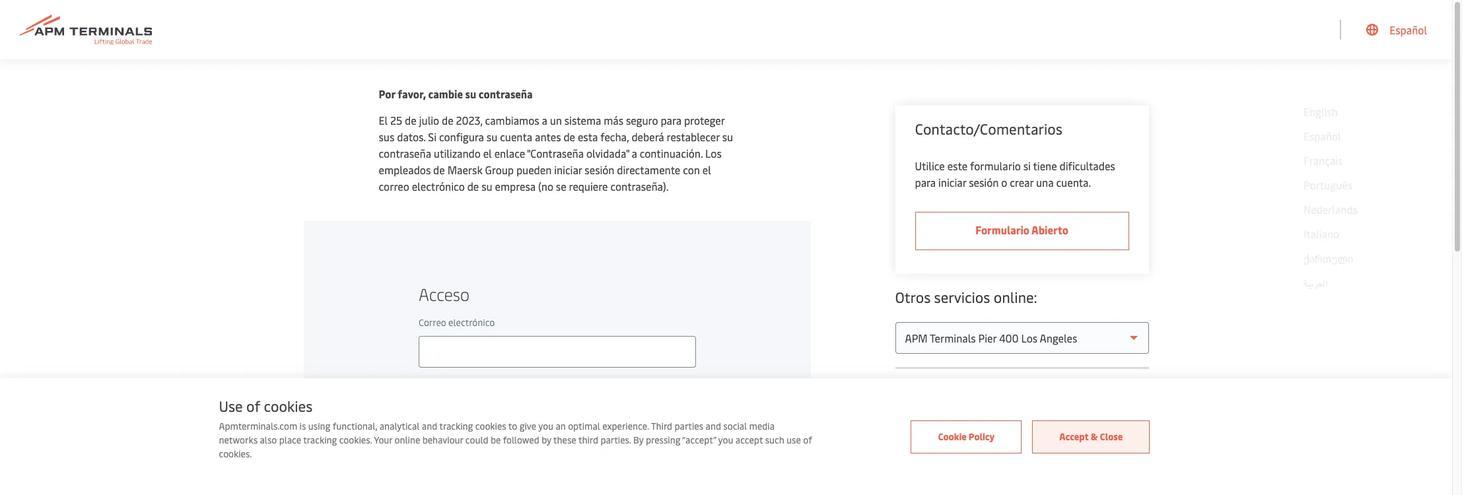 Task type: locate. For each thing, give the bounding box(es) containing it.
el right con
[[703, 163, 711, 177]]

you up by
[[539, 420, 554, 433]]

de up electrónico
[[433, 163, 445, 177]]

otros servicios online:
[[895, 287, 1038, 307]]

1 horizontal spatial el
[[703, 163, 711, 177]]

para down utilice
[[915, 175, 936, 190]]

el up group
[[483, 146, 492, 161]]

0 horizontal spatial tracking
[[303, 434, 337, 447]]

1 vertical spatial tracking
[[303, 434, 337, 447]]

datos.
[[397, 129, 426, 144]]

networks
[[219, 434, 258, 447]]

para up restablecer
[[661, 113, 682, 128]]

0 vertical spatial el
[[483, 146, 492, 161]]

using
[[308, 420, 331, 433]]

tracking
[[440, 420, 473, 433], [303, 434, 337, 447]]

by
[[542, 434, 552, 447]]

el
[[379, 113, 388, 128]]

cuenta.
[[1057, 175, 1092, 190]]

you down the "social"
[[718, 434, 734, 447]]

servicios
[[935, 287, 991, 307]]

su
[[465, 87, 476, 101], [487, 129, 498, 144], [723, 129, 733, 144], [482, 179, 493, 194]]

your
[[374, 434, 393, 447]]

of up apmterminals.com
[[246, 396, 260, 416]]

a
[[542, 113, 548, 128], [632, 146, 637, 161]]

1 horizontal spatial iniciar
[[939, 175, 967, 190]]

0 horizontal spatial of
[[246, 396, 260, 416]]

0 horizontal spatial sesión
[[585, 163, 615, 177]]

electrónico
[[412, 179, 465, 194]]

requiere
[[569, 179, 608, 194]]

of
[[246, 396, 260, 416], [803, 434, 812, 447]]

0 vertical spatial cookies.
[[339, 434, 372, 447]]

maersk
[[448, 163, 483, 177]]

cookie policy link
[[911, 420, 1022, 454]]

accept & close button
[[1033, 420, 1150, 454]]

track your container(s)
[[918, 417, 1029, 431]]

0 vertical spatial cookies
[[264, 396, 313, 416]]

más
[[604, 113, 624, 128]]

con
[[683, 163, 700, 177]]

1 vertical spatial para
[[915, 175, 936, 190]]

0 horizontal spatial cookies.
[[219, 448, 252, 460]]

iniciar inside el 25 de julio de 2023, cambiamos a un sistema más seguro para proteger sus datos. si configura su cuenta antes de esta fecha, deberá restablecer su contraseña utilizando el enlace "contraseña olvidada" a continuación. los empleados de maersk group pueden iniciar sesión directamente con el correo electrónico de su empresa (no se requiere contraseña).
[[554, 163, 582, 177]]

cambie
[[428, 87, 463, 101]]

use
[[787, 434, 801, 447]]

1 vertical spatial of
[[803, 434, 812, 447]]

2023,
[[456, 113, 483, 128]]

accept
[[1060, 430, 1089, 443]]

español button
[[1367, 0, 1428, 59]]

1 horizontal spatial cookies
[[476, 420, 507, 433]]

su right cambie
[[465, 87, 476, 101]]

1 horizontal spatial a
[[632, 146, 637, 161]]

de right the julio
[[442, 113, 454, 128]]

contraseña up cambiamos
[[479, 87, 533, 101]]

de
[[405, 113, 417, 128], [442, 113, 454, 128], [564, 129, 575, 144], [433, 163, 445, 177], [467, 179, 479, 194]]

cookies. down networks
[[219, 448, 252, 460]]

of right use
[[803, 434, 812, 447]]

sesión down olvidada"
[[585, 163, 615, 177]]

and up "accept"
[[706, 420, 721, 433]]

contacto/comentarios
[[915, 119, 1063, 139]]

cookies up be
[[476, 420, 507, 433]]

cookies. down functional,
[[339, 434, 372, 447]]

track your container(s) link
[[902, 416, 1114, 433]]

sesión
[[585, 163, 615, 177], [969, 175, 999, 190]]

1 vertical spatial cookies.
[[219, 448, 252, 460]]

0 vertical spatial para
[[661, 113, 682, 128]]

followed
[[503, 434, 540, 447]]

tracking down the using
[[303, 434, 337, 447]]

cookies up the is on the bottom left of the page
[[264, 396, 313, 416]]

third
[[579, 434, 599, 447]]

to
[[509, 420, 517, 433]]

0 vertical spatial a
[[542, 113, 548, 128]]

español
[[1390, 22, 1428, 37]]

empleados
[[379, 163, 431, 177]]

su down group
[[482, 179, 493, 194]]

a down deberá
[[632, 146, 637, 161]]

se
[[556, 179, 567, 194]]

(no
[[538, 179, 554, 194]]

a left the un at the top
[[542, 113, 548, 128]]

tracking up behaviour
[[440, 420, 473, 433]]

correo
[[379, 179, 409, 194]]

una
[[1037, 175, 1054, 190]]

"contraseña
[[527, 146, 584, 161]]

el
[[483, 146, 492, 161], [703, 163, 711, 177]]

1 horizontal spatial you
[[718, 434, 734, 447]]

tiene
[[1034, 159, 1057, 173]]

1 vertical spatial you
[[718, 434, 734, 447]]

1 horizontal spatial contraseña
[[479, 87, 533, 101]]

and up behaviour
[[422, 420, 437, 433]]

0 horizontal spatial and
[[422, 420, 437, 433]]

este
[[948, 159, 968, 173]]

sesión inside el 25 de julio de 2023, cambiamos a un sistema más seguro para proteger sus datos. si configura su cuenta antes de esta fecha, deberá restablecer su contraseña utilizando el enlace "contraseña olvidada" a continuación. los empleados de maersk group pueden iniciar sesión directamente con el correo electrónico de su empresa (no se requiere contraseña).
[[585, 163, 615, 177]]

cookie policy
[[938, 430, 995, 443]]

third
[[651, 420, 673, 433]]

0 horizontal spatial you
[[539, 420, 554, 433]]

sus
[[379, 129, 395, 144]]

close
[[1100, 430, 1123, 443]]

accept
[[736, 434, 763, 447]]

contraseña inside el 25 de julio de 2023, cambiamos a un sistema más seguro para proteger sus datos. si configura su cuenta antes de esta fecha, deberá restablecer su contraseña utilizando el enlace "contraseña olvidada" a continuación. los empleados de maersk group pueden iniciar sesión directamente con el correo electrónico de su empresa (no se requiere contraseña).
[[379, 146, 431, 161]]

contraseña up the empleados
[[379, 146, 431, 161]]

formulario
[[976, 223, 1030, 237]]

para inside el 25 de julio de 2023, cambiamos a un sistema más seguro para proteger sus datos. si configura su cuenta antes de esta fecha, deberá restablecer su contraseña utilizando el enlace "contraseña olvidada" a continuación. los empleados de maersk group pueden iniciar sesión directamente con el correo electrónico de su empresa (no se requiere contraseña).
[[661, 113, 682, 128]]

de right 25
[[405, 113, 417, 128]]

deberá
[[632, 129, 664, 144]]

1 vertical spatial el
[[703, 163, 711, 177]]

0 horizontal spatial para
[[661, 113, 682, 128]]

social
[[724, 420, 747, 433]]

abierto
[[1032, 223, 1069, 237]]

1 horizontal spatial para
[[915, 175, 936, 190]]

sesión down the formulario
[[969, 175, 999, 190]]

0 horizontal spatial iniciar
[[554, 163, 582, 177]]

pressing
[[646, 434, 681, 447]]

optimal
[[568, 420, 600, 433]]

favor,
[[398, 87, 426, 101]]

0 horizontal spatial contraseña
[[379, 146, 431, 161]]

0 horizontal spatial el
[[483, 146, 492, 161]]

1 horizontal spatial tracking
[[440, 420, 473, 433]]

be
[[491, 434, 501, 447]]

policy
[[969, 430, 995, 443]]

1 horizontal spatial sesión
[[969, 175, 999, 190]]

iniciar up se
[[554, 163, 582, 177]]

para
[[661, 113, 682, 128], [915, 175, 936, 190]]

1 and from the left
[[422, 420, 437, 433]]

1 vertical spatial contraseña
[[379, 146, 431, 161]]

0 vertical spatial of
[[246, 396, 260, 416]]

1 horizontal spatial and
[[706, 420, 721, 433]]

1 horizontal spatial of
[[803, 434, 812, 447]]

contraseña).
[[611, 179, 669, 194]]

iniciar down este
[[939, 175, 967, 190]]

track
[[918, 417, 944, 431]]

crear
[[1010, 175, 1034, 190]]

por favor, cambie su contraseña
[[379, 87, 533, 101]]



Task type: describe. For each thing, give the bounding box(es) containing it.
is
[[300, 420, 306, 433]]

these
[[554, 434, 577, 447]]

si
[[428, 129, 437, 144]]

esta
[[578, 129, 598, 144]]

utilizando
[[434, 146, 481, 161]]

seguro
[[626, 113, 658, 128]]

also
[[260, 434, 277, 447]]

parties
[[675, 420, 704, 433]]

proteger
[[684, 113, 725, 128]]

sistema
[[565, 113, 601, 128]]

cuenta
[[500, 129, 533, 144]]

could
[[466, 434, 489, 447]]

behaviour
[[423, 434, 463, 447]]

25
[[390, 113, 402, 128]]

apmterminals.com
[[219, 420, 297, 433]]

0 vertical spatial you
[[539, 420, 554, 433]]

group
[[485, 163, 514, 177]]

cambiamos
[[485, 113, 539, 128]]

by
[[634, 434, 644, 447]]

experience.
[[603, 420, 649, 433]]

0 vertical spatial contraseña
[[479, 87, 533, 101]]

empresa
[[495, 179, 536, 194]]

dificultades
[[1060, 159, 1116, 173]]

container(s)
[[971, 417, 1029, 431]]

utilice
[[915, 159, 945, 173]]

para inside utilice este formulario si tiene dificultades para iniciar sesión o crear una cuenta.
[[915, 175, 936, 190]]

su down proteger on the left of page
[[723, 129, 733, 144]]

continuación.
[[640, 146, 703, 161]]

o
[[1002, 175, 1008, 190]]

parties.
[[601, 434, 631, 447]]

"accept"
[[682, 434, 716, 447]]

olvidada"
[[587, 146, 629, 161]]

use of cookies apmterminals.com is using functional, analytical and tracking cookies to give you an optimal experience. third parties and social media networks also place tracking cookies. your online behaviour could be followed by these third parties. by pressing "accept" you accept such use of cookies.
[[219, 396, 812, 460]]

de left 'esta'
[[564, 129, 575, 144]]

el 25 de julio de 2023, cambiamos a un sistema más seguro para proteger sus datos. si configura su cuenta antes de esta fecha, deberá restablecer su contraseña utilizando el enlace "contraseña olvidada" a continuación. los empleados de maersk group pueden iniciar sesión directamente con el correo electrónico de su empresa (no se requiere contraseña).
[[379, 113, 733, 194]]

formulario abierto
[[976, 223, 1069, 237]]

1 horizontal spatial cookies.
[[339, 434, 372, 447]]

your
[[947, 417, 968, 431]]

enlace
[[495, 146, 525, 161]]

functional,
[[333, 420, 377, 433]]

formulario
[[970, 159, 1021, 173]]

configura
[[439, 129, 484, 144]]

utilice este formulario si tiene dificultades para iniciar sesión o crear una cuenta.
[[915, 159, 1116, 190]]

de down the maersk
[[467, 179, 479, 194]]

0 horizontal spatial cookies
[[264, 396, 313, 416]]

0 horizontal spatial a
[[542, 113, 548, 128]]

fecha,
[[601, 129, 629, 144]]

julio
[[419, 113, 439, 128]]

give
[[520, 420, 536, 433]]

sesión inside utilice este formulario si tiene dificultades para iniciar sesión o crear una cuenta.
[[969, 175, 999, 190]]

such
[[765, 434, 785, 447]]

cookie
[[938, 430, 967, 443]]

accept & close
[[1060, 430, 1123, 443]]

1 vertical spatial cookies
[[476, 420, 507, 433]]

&
[[1091, 430, 1098, 443]]

0 vertical spatial tracking
[[440, 420, 473, 433]]

su left cuenta on the top of the page
[[487, 129, 498, 144]]

los
[[706, 146, 722, 161]]

otros
[[895, 287, 931, 307]]

directamente
[[617, 163, 681, 177]]

media
[[750, 420, 775, 433]]

pueden
[[517, 163, 552, 177]]

iniciar inside utilice este formulario si tiene dificultades para iniciar sesión o crear una cuenta.
[[939, 175, 967, 190]]

1 vertical spatial a
[[632, 146, 637, 161]]

un
[[550, 113, 562, 128]]

por
[[379, 87, 395, 101]]

2 and from the left
[[706, 420, 721, 433]]

formulario abierto link
[[915, 212, 1129, 250]]

si
[[1024, 159, 1031, 173]]

online
[[395, 434, 420, 447]]

restablecer
[[667, 129, 720, 144]]

analytical
[[380, 420, 420, 433]]

antes
[[535, 129, 561, 144]]

use
[[219, 396, 243, 416]]

online:
[[994, 287, 1038, 307]]



Task type: vqa. For each thing, say whether or not it's contained in the screenshot.
bottommost The Create
no



